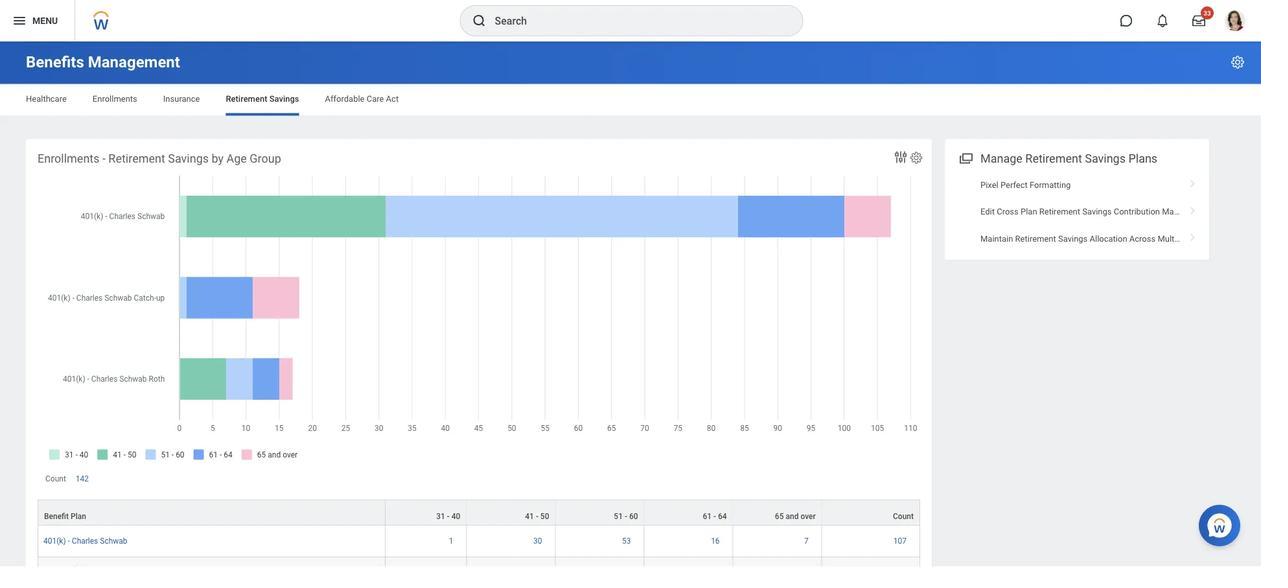 Task type: vqa. For each thing, say whether or not it's contained in the screenshot.
0
no



Task type: describe. For each thing, give the bounding box(es) containing it.
61
[[703, 512, 712, 521]]

plans
[[1129, 152, 1158, 165]]

across
[[1130, 234, 1156, 243]]

savings left plans
[[1085, 152, 1126, 165]]

age
[[226, 152, 247, 165]]

benefits
[[26, 53, 84, 71]]

enrollments for enrollments
[[93, 94, 137, 104]]

manage
[[981, 152, 1023, 165]]

affordable
[[325, 94, 365, 104]]

benefit
[[44, 512, 69, 521]]

contribution
[[1114, 207, 1160, 217]]

healthcare
[[26, 94, 67, 104]]

53 button
[[622, 536, 633, 546]]

count button
[[822, 500, 920, 525]]

- for enrollments
[[102, 152, 106, 165]]

- for 31
[[447, 512, 450, 521]]

30 button
[[533, 536, 544, 546]]

60
[[629, 512, 638, 521]]

benefits management main content
[[0, 41, 1261, 567]]

31 - 40 button
[[386, 500, 466, 525]]

2 cell from the left
[[467, 557, 556, 567]]

insurance
[[163, 94, 200, 104]]

- for 61
[[714, 512, 716, 521]]

justify image
[[12, 13, 27, 29]]

107
[[894, 537, 907, 546]]

menu group image
[[957, 149, 974, 166]]

manage retirement savings plans
[[981, 152, 1158, 165]]

40
[[452, 512, 460, 521]]

configure this page image
[[1230, 54, 1246, 70]]

142
[[76, 474, 89, 483]]

over
[[801, 512, 816, 521]]

pixel
[[981, 180, 999, 190]]

savings down edit cross plan retirement savings contribution maximum link at the top
[[1058, 234, 1088, 243]]

61 - 64
[[703, 512, 727, 521]]

65
[[775, 512, 784, 521]]

retirement inside tab list
[[226, 94, 267, 104]]

act
[[386, 94, 399, 104]]

5 cell from the left
[[733, 557, 822, 567]]

allocation
[[1090, 234, 1128, 243]]

maintain retirement savings allocation across multiple providers link
[[945, 225, 1225, 252]]

401(k) - charles schwab
[[43, 537, 127, 546]]

menu
[[32, 15, 58, 26]]

31
[[436, 512, 445, 521]]

savings inside tab list
[[269, 94, 299, 104]]

33
[[1204, 9, 1211, 17]]

30
[[533, 537, 542, 546]]

perfect
[[1001, 180, 1028, 190]]

65 and over
[[775, 512, 816, 521]]

107 button
[[894, 536, 909, 546]]

142 button
[[76, 474, 91, 484]]

chevron right image for pixel perfect formatting
[[1185, 175, 1202, 188]]

edit
[[981, 207, 995, 217]]

schwab
[[100, 537, 127, 546]]

3 row from the top
[[38, 557, 920, 567]]

multiple
[[1158, 234, 1188, 243]]

list inside benefits management "main content"
[[945, 172, 1225, 252]]

enrollments for enrollments - retirement savings by age group
[[38, 152, 99, 165]]

charles
[[72, 537, 98, 546]]



Task type: locate. For each thing, give the bounding box(es) containing it.
search image
[[472, 13, 487, 29]]

chevron right image
[[1185, 175, 1202, 188], [1185, 202, 1202, 215]]

16
[[711, 537, 720, 546]]

tab list inside benefits management "main content"
[[13, 85, 1248, 116]]

31 - 40
[[436, 512, 460, 521]]

pixel perfect formatting
[[981, 180, 1071, 190]]

plan right 'cross'
[[1021, 207, 1037, 217]]

0 vertical spatial plan
[[1021, 207, 1037, 217]]

41
[[525, 512, 534, 521]]

enrollments down healthcare
[[38, 152, 99, 165]]

1 horizontal spatial plan
[[1021, 207, 1037, 217]]

affordable care act
[[325, 94, 399, 104]]

list containing pixel perfect formatting
[[945, 172, 1225, 252]]

plan right benefit
[[71, 512, 86, 521]]

cell down 16
[[645, 557, 733, 567]]

401(k)
[[43, 537, 66, 546]]

1
[[449, 537, 453, 546]]

notifications large image
[[1156, 14, 1169, 27]]

61 - 64 button
[[645, 500, 733, 525]]

savings
[[269, 94, 299, 104], [168, 152, 209, 165], [1085, 152, 1126, 165], [1083, 207, 1112, 217], [1058, 234, 1088, 243]]

chevron right image inside pixel perfect formatting 'link'
[[1185, 175, 1202, 188]]

tab list
[[13, 85, 1248, 116]]

4 cell from the left
[[645, 557, 733, 567]]

16 button
[[711, 536, 722, 546]]

1 cell from the left
[[386, 557, 467, 567]]

row down 40
[[38, 526, 920, 557]]

row
[[38, 500, 920, 526], [38, 526, 920, 557], [38, 557, 920, 567]]

cell down 7
[[733, 557, 822, 567]]

Search Workday  search field
[[495, 6, 776, 35]]

0 horizontal spatial plan
[[71, 512, 86, 521]]

benefits management
[[26, 53, 180, 71]]

cell down '30' at left bottom
[[467, 557, 556, 567]]

row for the enrollments - retirement savings by age group element
[[38, 500, 920, 526]]

65 and over button
[[733, 500, 822, 525]]

1 vertical spatial enrollments
[[38, 152, 99, 165]]

51 - 60 button
[[556, 500, 644, 525]]

maintain retirement savings allocation across multiple providers
[[981, 234, 1225, 243]]

by
[[212, 152, 224, 165]]

providers
[[1190, 234, 1225, 243]]

chevron right image inside edit cross plan retirement savings contribution maximum link
[[1185, 202, 1202, 215]]

and
[[786, 512, 799, 521]]

formatting
[[1030, 180, 1071, 190]]

cell down '107' at the bottom right
[[822, 557, 920, 567]]

inbox large image
[[1193, 14, 1206, 27]]

53
[[622, 537, 631, 546]]

chevron right image
[[1185, 229, 1202, 242]]

menu banner
[[0, 0, 1261, 41]]

list
[[945, 172, 1225, 252]]

7 button
[[804, 536, 811, 546]]

1 chevron right image from the top
[[1185, 175, 1202, 188]]

configure enrollments - retirement savings by age group image
[[909, 151, 924, 165]]

chevron right image up maximum
[[1185, 175, 1202, 188]]

enrollments
[[93, 94, 137, 104], [38, 152, 99, 165]]

- for 51
[[625, 512, 627, 521]]

cell down 53
[[556, 557, 645, 567]]

7
[[804, 537, 809, 546]]

profile logan mcneil image
[[1225, 10, 1246, 34]]

enrollments inside tab list
[[93, 94, 137, 104]]

0 vertical spatial chevron right image
[[1185, 175, 1202, 188]]

0 vertical spatial count
[[45, 474, 66, 483]]

cell
[[386, 557, 467, 567], [467, 557, 556, 567], [556, 557, 645, 567], [645, 557, 733, 567], [733, 557, 822, 567], [822, 557, 920, 567]]

51
[[614, 512, 623, 521]]

41 - 50
[[525, 512, 549, 521]]

count inside popup button
[[893, 512, 914, 521]]

count
[[45, 474, 66, 483], [893, 512, 914, 521]]

care
[[367, 94, 384, 104]]

maximum
[[1162, 207, 1200, 217]]

chevron right image for edit cross plan retirement savings contribution maximum
[[1185, 202, 1202, 215]]

401(k) - charles schwab link
[[43, 534, 127, 546]]

- for 41
[[536, 512, 539, 521]]

pixel perfect formatting link
[[945, 172, 1210, 198]]

1 vertical spatial count
[[893, 512, 914, 521]]

retirement
[[226, 94, 267, 104], [108, 152, 165, 165], [1026, 152, 1082, 165], [1040, 207, 1080, 217], [1015, 234, 1056, 243]]

row down the 1 button
[[38, 557, 920, 567]]

51 - 60
[[614, 512, 638, 521]]

savings up the maintain retirement savings allocation across multiple providers
[[1083, 207, 1112, 217]]

enrollments - retirement savings by age group element
[[26, 139, 932, 567]]

1 vertical spatial chevron right image
[[1185, 202, 1202, 215]]

64
[[718, 512, 727, 521]]

- for 401(k)
[[68, 537, 70, 546]]

edit cross plan retirement savings contribution maximum
[[981, 207, 1200, 217]]

41 - 50 button
[[467, 500, 555, 525]]

2 row from the top
[[38, 526, 920, 557]]

benefit plan button
[[38, 500, 385, 525]]

enrollments - retirement savings by age group
[[38, 152, 281, 165]]

plan inside popup button
[[71, 512, 86, 521]]

1 button
[[449, 536, 455, 546]]

0 vertical spatial enrollments
[[93, 94, 137, 104]]

row for sixth cell from right
[[38, 526, 920, 557]]

retirement savings
[[226, 94, 299, 104]]

6 cell from the left
[[822, 557, 920, 567]]

benefit plan
[[44, 512, 86, 521]]

menu button
[[0, 0, 75, 41]]

cell down 1
[[386, 557, 467, 567]]

edit cross plan retirement savings contribution maximum link
[[945, 198, 1210, 225]]

row containing benefit plan
[[38, 500, 920, 526]]

row containing 401(k) - charles schwab
[[38, 526, 920, 557]]

row up the 1 button
[[38, 500, 920, 526]]

count up 107 button
[[893, 512, 914, 521]]

2 chevron right image from the top
[[1185, 202, 1202, 215]]

chevron right image up chevron right icon
[[1185, 202, 1202, 215]]

plan
[[1021, 207, 1037, 217], [71, 512, 86, 521]]

1 horizontal spatial count
[[893, 512, 914, 521]]

count left 142
[[45, 474, 66, 483]]

savings left by
[[168, 152, 209, 165]]

3 cell from the left
[[556, 557, 645, 567]]

maintain
[[981, 234, 1013, 243]]

-
[[102, 152, 106, 165], [447, 512, 450, 521], [536, 512, 539, 521], [625, 512, 627, 521], [714, 512, 716, 521], [68, 537, 70, 546]]

1 vertical spatial plan
[[71, 512, 86, 521]]

savings left affordable
[[269, 94, 299, 104]]

tab list containing healthcare
[[13, 85, 1248, 116]]

33 button
[[1185, 6, 1214, 35]]

1 row from the top
[[38, 500, 920, 526]]

management
[[88, 53, 180, 71]]

group
[[250, 152, 281, 165]]

50
[[540, 512, 549, 521]]

0 horizontal spatial count
[[45, 474, 66, 483]]

cross
[[997, 207, 1019, 217]]

enrollments down benefits management
[[93, 94, 137, 104]]

configure and view chart data image
[[893, 149, 909, 165]]



